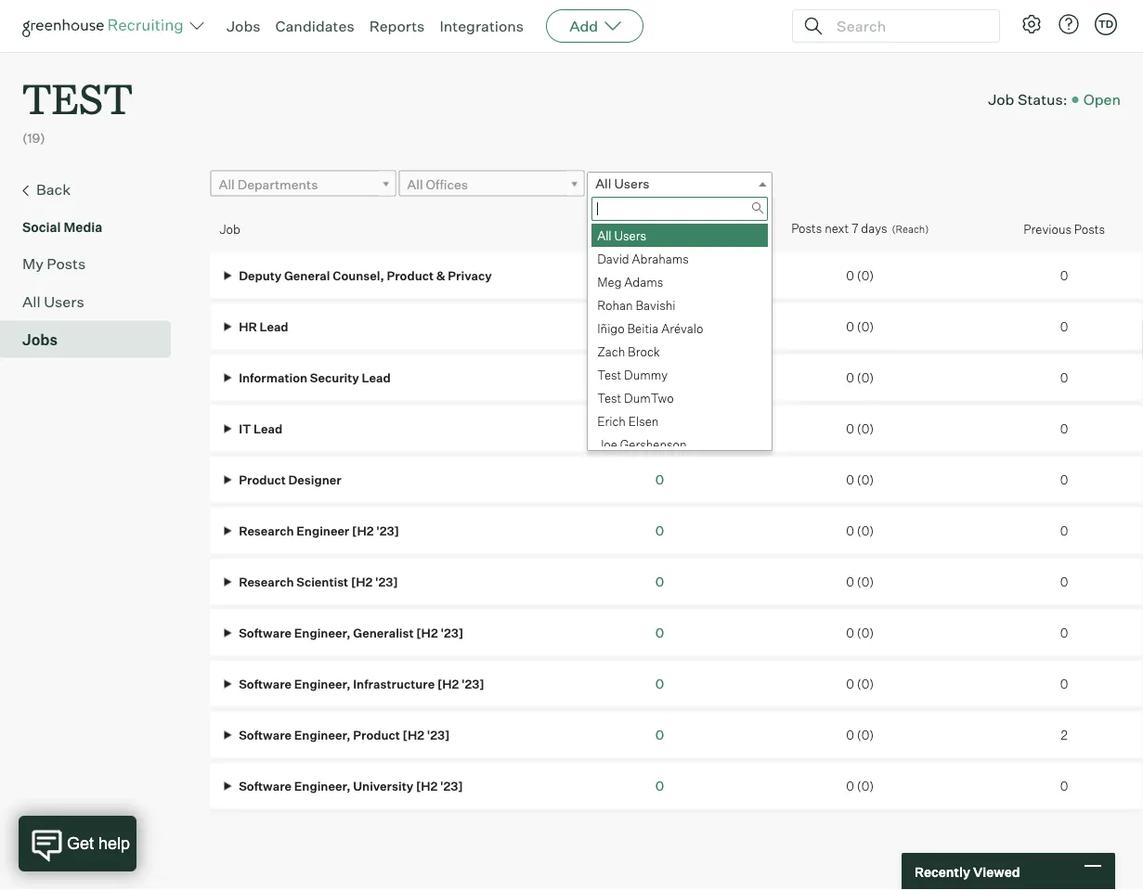 Task type: locate. For each thing, give the bounding box(es) containing it.
8 0 link from the top
[[655, 625, 664, 641]]

jobs left candidates link
[[227, 17, 260, 35]]

infrastructure
[[353, 676, 435, 691]]

6 (0) from the top
[[857, 523, 874, 538]]

0 (0) for product designer
[[846, 472, 874, 487]]

3 (0) from the top
[[857, 370, 874, 385]]

software engineer, product [h2 '23]
[[236, 727, 450, 742]]

(0) for research engineer [h2 '23]
[[857, 523, 874, 538]]

2 horizontal spatial posts
[[1074, 221, 1105, 236]]

users up david
[[614, 228, 646, 243]]

all users david abrahams meg adams rohan bavishi iñigo beitia arévalo zach brock test dummy test dumtwo erich elsen joe gershenson
[[597, 228, 703, 452]]

1 0 link from the top
[[655, 267, 664, 283]]

previous
[[1024, 221, 1072, 236]]

days
[[861, 221, 887, 236]]

deputy general counsel, product & privacy
[[236, 268, 492, 283]]

2 software from the top
[[239, 676, 292, 691]]

all users down "my posts"
[[22, 292, 84, 311]]

it lead
[[236, 421, 283, 436]]

11 0 link from the top
[[655, 778, 664, 794]]

all users for the leftmost all users link
[[22, 292, 84, 311]]

[h2 for product
[[403, 727, 424, 742]]

10 (0) from the top
[[857, 727, 874, 742]]

0 vertical spatial test
[[597, 367, 621, 382]]

0 vertical spatial lead
[[259, 319, 288, 334]]

job for job
[[220, 221, 240, 236]]

abrahams
[[632, 251, 689, 266]]

[h2
[[352, 523, 374, 538], [351, 574, 373, 589], [416, 625, 438, 640], [437, 676, 459, 691], [403, 727, 424, 742], [416, 779, 438, 793]]

&
[[436, 268, 445, 283]]

engineer, up 'software engineer, product [h2 '23]'
[[294, 676, 351, 691]]

test
[[597, 367, 621, 382], [597, 391, 621, 406]]

meg
[[597, 275, 622, 289]]

scientist
[[296, 574, 348, 589]]

10 0 link from the top
[[655, 727, 664, 743]]

(0) for software engineer, product [h2 '23]
[[857, 727, 874, 742]]

5 0 link from the top
[[655, 471, 664, 488]]

[h2 right university
[[416, 779, 438, 793]]

8 (0) from the top
[[857, 625, 874, 640]]

9 0 (0) from the top
[[846, 676, 874, 691]]

engineer, up software engineer, university [h2 '23]
[[294, 727, 351, 742]]

offices
[[426, 176, 468, 192]]

7 (0) from the top
[[857, 574, 874, 589]]

jobs
[[227, 17, 260, 35], [22, 330, 58, 349]]

0 link for software engineer, product [h2 '23]
[[655, 727, 664, 743]]

posts for my posts
[[47, 254, 86, 273]]

deputy
[[239, 268, 282, 283]]

software for software engineer, infrastructure [h2 '23]
[[239, 676, 292, 691]]

posts right previous
[[1074, 221, 1105, 236]]

(0) for hr lead
[[857, 319, 874, 334]]

2 vertical spatial lead
[[254, 421, 283, 436]]

2
[[1061, 727, 1068, 742]]

lead
[[259, 319, 288, 334], [362, 370, 391, 385], [254, 421, 283, 436]]

research engineer [h2 '23]
[[236, 523, 399, 538]]

recently viewed
[[915, 864, 1020, 880]]

all for the leftmost all users link
[[22, 292, 41, 311]]

1 vertical spatial job
[[220, 221, 240, 236]]

6 0 (0) from the top
[[846, 523, 874, 538]]

3 engineer, from the top
[[294, 727, 351, 742]]

gershenson
[[620, 437, 687, 452]]

erich
[[597, 414, 626, 429]]

8 0 (0) from the top
[[846, 625, 874, 640]]

'23] up generalist
[[375, 574, 398, 589]]

0 vertical spatial jobs link
[[227, 17, 260, 35]]

'23] for product
[[427, 727, 450, 742]]

jobs link down my posts link
[[22, 328, 163, 351]]

posts for previous posts
[[1074, 221, 1105, 236]]

1 vertical spatial jobs
[[22, 330, 58, 349]]

'23] right generalist
[[441, 625, 463, 640]]

9 (0) from the top
[[857, 676, 874, 691]]

test
[[22, 71, 133, 125]]

1 vertical spatial all users link
[[22, 290, 163, 313]]

0 (0) for research engineer [h2 '23]
[[846, 523, 874, 538]]

6 0 link from the top
[[655, 523, 664, 539]]

5 0 (0) from the top
[[846, 472, 874, 487]]

1 vertical spatial product
[[239, 472, 286, 487]]

[h2 down the infrastructure
[[403, 727, 424, 742]]

information security lead
[[236, 370, 391, 385]]

4 (0) from the top
[[857, 421, 874, 436]]

back link
[[22, 178, 163, 202]]

(0)
[[857, 268, 874, 283], [857, 319, 874, 334], [857, 370, 874, 385], [857, 421, 874, 436], [857, 472, 874, 487], [857, 523, 874, 538], [857, 574, 874, 589], [857, 625, 874, 640], [857, 676, 874, 691], [857, 727, 874, 742], [857, 779, 874, 793]]

product up university
[[353, 727, 400, 742]]

lead for hr lead
[[259, 319, 288, 334]]

all users up users posting on the top
[[595, 176, 650, 192]]

4 0 link from the top
[[655, 420, 664, 437]]

jobs down my
[[22, 330, 58, 349]]

all users
[[595, 176, 650, 192], [22, 292, 84, 311]]

1 vertical spatial jobs link
[[22, 328, 163, 351]]

posts
[[791, 221, 822, 236], [1074, 221, 1105, 236], [47, 254, 86, 273]]

[h2 right the infrastructure
[[437, 676, 459, 691]]

2 0 link from the top
[[655, 318, 664, 334]]

0 vertical spatial all users link
[[587, 172, 773, 195]]

users inside all users david abrahams meg adams rohan bavishi iñigo beitia arévalo zach brock test dummy test dumtwo erich elsen joe gershenson
[[614, 228, 646, 243]]

0 horizontal spatial jobs link
[[22, 328, 163, 351]]

research
[[239, 523, 294, 538], [239, 574, 294, 589]]

0 link for software engineer, infrastructure [h2 '23]
[[655, 676, 664, 692]]

counsel,
[[333, 268, 384, 283]]

research down the "product designer"
[[239, 523, 294, 538]]

3 0 (0) from the top
[[846, 370, 874, 385]]

(0) for software engineer, university [h2 '23]
[[857, 779, 874, 793]]

1 software from the top
[[239, 625, 292, 640]]

product left &
[[387, 268, 434, 283]]

0 horizontal spatial all users
[[22, 292, 84, 311]]

0 vertical spatial all users
[[595, 176, 650, 192]]

None text field
[[592, 197, 768, 221]]

job for job status:
[[988, 90, 1014, 109]]

product down it lead at the top left of the page
[[239, 472, 286, 487]]

1 horizontal spatial all users
[[595, 176, 650, 192]]

4 software from the top
[[239, 779, 292, 793]]

(0) for product designer
[[857, 472, 874, 487]]

general
[[284, 268, 330, 283]]

software for software engineer, product [h2 '23]
[[239, 727, 292, 742]]

add
[[569, 17, 598, 35]]

all
[[595, 176, 611, 192], [219, 176, 235, 192], [407, 176, 423, 192], [597, 228, 612, 243], [22, 292, 41, 311]]

2 0 (0) from the top
[[846, 319, 874, 334]]

0 vertical spatial product
[[387, 268, 434, 283]]

1 horizontal spatial job
[[988, 90, 1014, 109]]

research for scientist
[[239, 574, 294, 589]]

candidates
[[275, 17, 354, 35]]

1 vertical spatial research
[[239, 574, 294, 589]]

0 (0) for software engineer, infrastructure [h2 '23]
[[846, 676, 874, 691]]

bavishi
[[636, 298, 676, 313]]

job left status: at top
[[988, 90, 1014, 109]]

jobs link
[[227, 17, 260, 35], [22, 328, 163, 351]]

2 engineer, from the top
[[294, 676, 351, 691]]

all offices link
[[399, 171, 584, 198]]

greenhouse recruiting image
[[22, 15, 189, 37]]

posts right my
[[47, 254, 86, 273]]

next
[[825, 221, 849, 236]]

engineer, for university
[[294, 779, 351, 793]]

1 0 (0) from the top
[[846, 268, 874, 283]]

designer
[[288, 472, 341, 487]]

0 link for research scientist [h2 '23]
[[655, 574, 664, 590]]

[h2 right generalist
[[416, 625, 438, 640]]

test (19)
[[22, 71, 133, 146]]

software engineer, generalist [h2 '23]
[[236, 625, 463, 640]]

4 engineer, from the top
[[294, 779, 351, 793]]

lead for it lead
[[254, 421, 283, 436]]

1 engineer, from the top
[[294, 625, 351, 640]]

software
[[239, 625, 292, 640], [239, 676, 292, 691], [239, 727, 292, 742], [239, 779, 292, 793]]

status:
[[1018, 90, 1068, 109]]

engineer, down 'software engineer, product [h2 '23]'
[[294, 779, 351, 793]]

1 vertical spatial all users
[[22, 292, 84, 311]]

td button
[[1095, 13, 1117, 35]]

1 vertical spatial test
[[597, 391, 621, 406]]

1 horizontal spatial jobs link
[[227, 17, 260, 35]]

users down "my posts"
[[44, 292, 84, 311]]

1 research from the top
[[239, 523, 294, 538]]

brock
[[628, 344, 660, 359]]

software for software engineer, generalist [h2 '23]
[[239, 625, 292, 640]]

2 (0) from the top
[[857, 319, 874, 334]]

7 0 (0) from the top
[[846, 574, 874, 589]]

david
[[597, 251, 629, 266]]

jobs link left candidates link
[[227, 17, 260, 35]]

research left scientist at left
[[239, 574, 294, 589]]

engineer,
[[294, 625, 351, 640], [294, 676, 351, 691], [294, 727, 351, 742], [294, 779, 351, 793]]

0 horizontal spatial job
[[220, 221, 240, 236]]

'23] right university
[[440, 779, 463, 793]]

'23] for generalist
[[441, 625, 463, 640]]

posts left next
[[791, 221, 822, 236]]

1 horizontal spatial jobs
[[227, 17, 260, 35]]

all for the rightmost all users link
[[595, 176, 611, 192]]

job up 'deputy' on the top left of the page
[[220, 221, 240, 236]]

0 horizontal spatial posts
[[47, 254, 86, 273]]

3 software from the top
[[239, 727, 292, 742]]

[h2 right engineer
[[352, 523, 374, 538]]

test down zach
[[597, 367, 621, 382]]

reports link
[[369, 17, 425, 35]]

users
[[614, 176, 650, 192], [621, 221, 653, 236], [614, 228, 646, 243], [44, 292, 84, 311]]

test up erich
[[597, 391, 621, 406]]

'23] for university
[[440, 779, 463, 793]]

10 0 (0) from the top
[[846, 727, 874, 742]]

my posts
[[22, 254, 86, 273]]

lead right it
[[254, 421, 283, 436]]

3 0 link from the top
[[655, 369, 664, 386]]

'23] right the infrastructure
[[462, 676, 484, 691]]

recently
[[915, 864, 970, 880]]

0 link for product designer
[[655, 471, 664, 488]]

0 (0) for deputy general counsel, product & privacy
[[846, 268, 874, 283]]

'23] down the infrastructure
[[427, 727, 450, 742]]

all inside all users david abrahams meg adams rohan bavishi iñigo beitia arévalo zach brock test dummy test dumtwo erich elsen joe gershenson
[[597, 228, 612, 243]]

0 vertical spatial research
[[239, 523, 294, 538]]

hr
[[239, 319, 257, 334]]

2 research from the top
[[239, 574, 294, 589]]

0 (0) for software engineer, generalist [h2 '23]
[[846, 625, 874, 640]]

arévalo
[[661, 321, 703, 336]]

university
[[353, 779, 413, 793]]

(reach)
[[892, 223, 929, 236]]

hr lead
[[236, 319, 288, 334]]

lead right hr
[[259, 319, 288, 334]]

9 0 link from the top
[[655, 676, 664, 692]]

4 0 (0) from the top
[[846, 421, 874, 436]]

0 (0) for software engineer, university [h2 '23]
[[846, 779, 874, 793]]

11 0 (0) from the top
[[846, 779, 874, 793]]

'23] for infrastructure
[[462, 676, 484, 691]]

all users link down my posts link
[[22, 290, 163, 313]]

product
[[387, 268, 434, 283], [239, 472, 286, 487], [353, 727, 400, 742]]

engineer, down scientist at left
[[294, 625, 351, 640]]

(0) for deputy general counsel, product & privacy
[[857, 268, 874, 283]]

5 (0) from the top
[[857, 472, 874, 487]]

1 (0) from the top
[[857, 268, 874, 283]]

0
[[655, 267, 664, 283], [846, 268, 854, 283], [1060, 268, 1068, 283], [655, 318, 664, 334], [846, 319, 854, 334], [1060, 319, 1068, 334], [655, 369, 664, 386], [846, 370, 854, 385], [1060, 370, 1068, 385], [655, 420, 664, 437], [846, 421, 854, 436], [1060, 421, 1068, 436], [655, 471, 664, 488], [846, 472, 854, 487], [1060, 472, 1068, 487], [655, 523, 664, 539], [846, 523, 854, 538], [1060, 523, 1068, 538], [655, 574, 664, 590], [846, 574, 854, 589], [1060, 574, 1068, 589], [655, 625, 664, 641], [846, 625, 854, 640], [1060, 625, 1068, 640], [655, 676, 664, 692], [846, 676, 854, 691], [1060, 676, 1068, 691], [655, 727, 664, 743], [846, 727, 854, 742], [655, 778, 664, 794], [846, 779, 854, 793], [1060, 779, 1068, 793]]

0 vertical spatial job
[[988, 90, 1014, 109]]

all users link
[[587, 172, 773, 195], [22, 290, 163, 313]]

social media
[[22, 219, 102, 235]]

7 0 link from the top
[[655, 574, 664, 590]]

(0) for it lead
[[857, 421, 874, 436]]

11 (0) from the top
[[857, 779, 874, 793]]

0 (0) for hr lead
[[846, 319, 874, 334]]

0 (0)
[[846, 268, 874, 283], [846, 319, 874, 334], [846, 370, 874, 385], [846, 421, 874, 436], [846, 472, 874, 487], [846, 523, 874, 538], [846, 574, 874, 589], [846, 625, 874, 640], [846, 676, 874, 691], [846, 727, 874, 742], [846, 779, 874, 793]]

all for all offices link
[[407, 176, 423, 192]]

lead right security
[[362, 370, 391, 385]]

0 horizontal spatial all users link
[[22, 290, 163, 313]]

1 test from the top
[[597, 367, 621, 382]]

1 vertical spatial lead
[[362, 370, 391, 385]]

'23]
[[376, 523, 399, 538], [375, 574, 398, 589], [441, 625, 463, 640], [462, 676, 484, 691], [427, 727, 450, 742], [440, 779, 463, 793]]

research for engineer
[[239, 523, 294, 538]]

all users link up posting
[[587, 172, 773, 195]]



Task type: describe. For each thing, give the bounding box(es) containing it.
0 link for hr lead
[[655, 318, 664, 334]]

software engineer, university [h2 '23]
[[236, 779, 463, 793]]

0 horizontal spatial jobs
[[22, 330, 58, 349]]

engineer, for infrastructure
[[294, 676, 351, 691]]

configure image
[[1021, 13, 1043, 35]]

1 horizontal spatial posts
[[791, 221, 822, 236]]

joe
[[597, 437, 617, 452]]

0 link for software engineer, generalist [h2 '23]
[[655, 625, 664, 641]]

users up users posting on the top
[[614, 176, 650, 192]]

previous posts
[[1024, 221, 1105, 236]]

elsen
[[628, 414, 659, 429]]

all departments link
[[210, 171, 396, 198]]

td
[[1098, 18, 1113, 30]]

1 horizontal spatial all users link
[[587, 172, 773, 195]]

(0) for information security lead
[[857, 370, 874, 385]]

7
[[852, 221, 858, 236]]

0 link for it lead
[[655, 420, 664, 437]]

Search text field
[[832, 13, 982, 39]]

generalist
[[353, 625, 414, 640]]

users up abrahams
[[621, 221, 653, 236]]

research scientist [h2 '23]
[[236, 574, 398, 589]]

all users for the rightmost all users link
[[595, 176, 650, 192]]

product designer
[[236, 472, 341, 487]]

my
[[22, 254, 44, 273]]

0 link for information security lead
[[655, 369, 664, 386]]

information
[[239, 370, 307, 385]]

posts next 7 days (reach)
[[791, 221, 929, 236]]

engineer
[[296, 523, 349, 538]]

[h2 for generalist
[[416, 625, 438, 640]]

rohan
[[597, 298, 633, 313]]

reports
[[369, 17, 425, 35]]

engineer, for generalist
[[294, 625, 351, 640]]

'23] right engineer
[[376, 523, 399, 538]]

all for all departments link
[[219, 176, 235, 192]]

open
[[1083, 90, 1121, 109]]

social
[[22, 219, 61, 235]]

(0) for software engineer, generalist [h2 '23]
[[857, 625, 874, 640]]

[h2 right scientist at left
[[351, 574, 373, 589]]

iñigo
[[597, 321, 625, 336]]

software engineer, infrastructure [h2 '23]
[[236, 676, 484, 691]]

integrations
[[440, 17, 524, 35]]

candidates link
[[275, 17, 354, 35]]

td button
[[1091, 9, 1121, 39]]

departments
[[237, 176, 318, 192]]

2 test from the top
[[597, 391, 621, 406]]

my posts link
[[22, 252, 163, 275]]

0 link for software engineer, university [h2 '23]
[[655, 778, 664, 794]]

[h2 for infrastructure
[[437, 676, 459, 691]]

add button
[[546, 9, 644, 43]]

security
[[310, 370, 359, 385]]

media
[[64, 219, 102, 235]]

0 (0) for research scientist [h2 '23]
[[846, 574, 874, 589]]

0 (0) for information security lead
[[846, 370, 874, 385]]

0 (0) for it lead
[[846, 421, 874, 436]]

all departments
[[219, 176, 318, 192]]

software for software engineer, university [h2 '23]
[[239, 779, 292, 793]]

0 link for deputy general counsel, product & privacy
[[655, 267, 664, 283]]

adams
[[624, 275, 663, 289]]

0 link for research engineer [h2 '23]
[[655, 523, 664, 539]]

(0) for research scientist [h2 '23]
[[857, 574, 874, 589]]

2 vertical spatial product
[[353, 727, 400, 742]]

it
[[239, 421, 251, 436]]

0 (0) for software engineer, product [h2 '23]
[[846, 727, 874, 742]]

all offices
[[407, 176, 468, 192]]

integrations link
[[440, 17, 524, 35]]

back
[[36, 180, 71, 198]]

beitia
[[627, 321, 659, 336]]

(0) for software engineer, infrastructure [h2 '23]
[[857, 676, 874, 691]]

test link
[[22, 52, 133, 129]]

0 vertical spatial jobs
[[227, 17, 260, 35]]

dummy
[[624, 367, 668, 382]]

posting
[[656, 221, 698, 236]]

job status:
[[988, 90, 1068, 109]]

engineer, for product
[[294, 727, 351, 742]]

[h2 for university
[[416, 779, 438, 793]]

users posting
[[621, 221, 698, 236]]

privacy
[[448, 268, 492, 283]]

zach
[[597, 344, 625, 359]]

viewed
[[973, 864, 1020, 880]]

(19)
[[22, 130, 45, 146]]

dumtwo
[[624, 391, 674, 406]]



Task type: vqa. For each thing, say whether or not it's contained in the screenshot.
Generalist engineer,
yes



